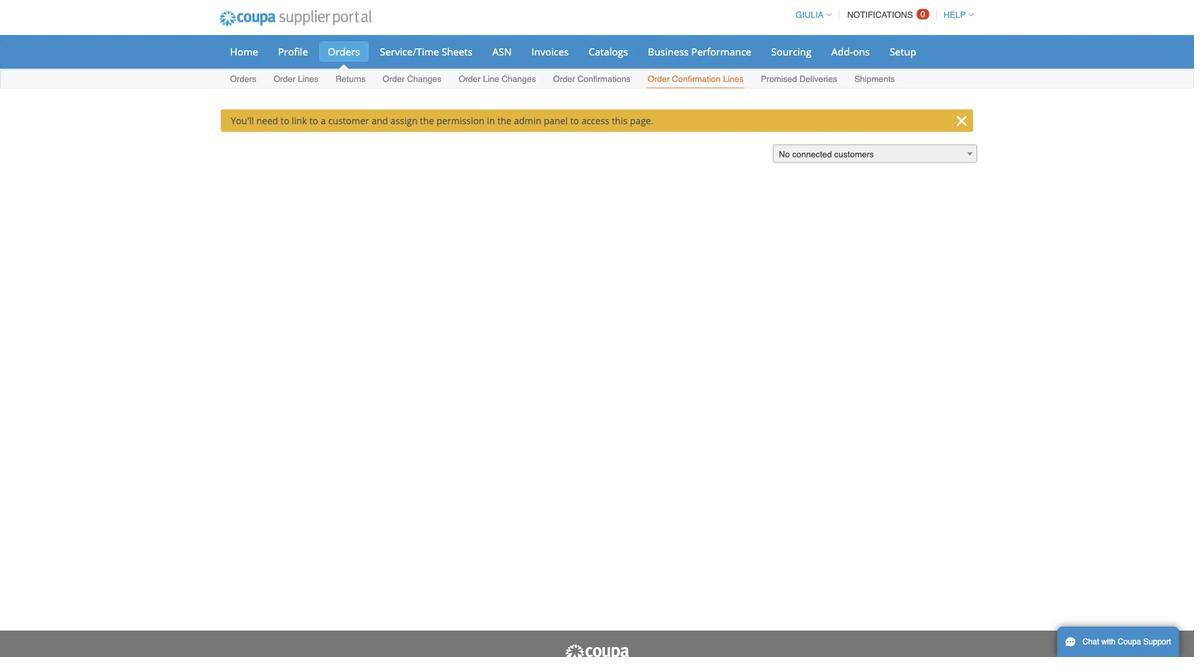 Task type: describe. For each thing, give the bounding box(es) containing it.
this
[[612, 114, 628, 127]]

admin
[[514, 114, 541, 127]]

chat with coupa support button
[[1057, 627, 1179, 657]]

no
[[779, 149, 790, 159]]

confirmations
[[578, 74, 631, 84]]

and
[[372, 114, 388, 127]]

service/time sheets link
[[371, 42, 481, 62]]

navigation containing notifications 0
[[790, 2, 974, 28]]

need
[[256, 114, 278, 127]]

setup
[[890, 45, 917, 58]]

order for order confirmation lines
[[648, 74, 670, 84]]

performance
[[692, 45, 752, 58]]

in
[[487, 114, 495, 127]]

business performance link
[[639, 42, 760, 62]]

support
[[1144, 638, 1171, 647]]

order confirmation lines
[[648, 74, 744, 84]]

1 horizontal spatial coupa supplier portal image
[[564, 644, 630, 657]]

1 changes from the left
[[407, 74, 442, 84]]

giulia
[[796, 10, 824, 20]]

giulia link
[[790, 10, 832, 20]]

returns link
[[335, 71, 366, 88]]

coupa
[[1118, 638, 1141, 647]]

order for order changes
[[383, 74, 405, 84]]

order for order line changes
[[459, 74, 481, 84]]

promised deliveries
[[761, 74, 837, 84]]

promised deliveries link
[[760, 71, 838, 88]]

lines inside order lines link
[[298, 74, 318, 84]]

page.
[[630, 114, 654, 127]]

deliveries
[[800, 74, 837, 84]]

panel
[[544, 114, 568, 127]]

add-
[[832, 45, 853, 58]]

order for order lines
[[274, 74, 296, 84]]

link
[[292, 114, 307, 127]]

order confirmation lines link
[[647, 71, 745, 88]]

invoices
[[532, 45, 569, 58]]

customers
[[835, 149, 874, 159]]

1 to from the left
[[281, 114, 289, 127]]

1 horizontal spatial orders link
[[319, 42, 369, 62]]

sheets
[[442, 45, 473, 58]]

order lines
[[274, 74, 318, 84]]

orders for the leftmost orders link
[[230, 74, 256, 84]]

sourcing
[[771, 45, 812, 58]]

confirmation
[[672, 74, 721, 84]]

order confirmations link
[[553, 71, 631, 88]]

home
[[230, 45, 258, 58]]

connected
[[792, 149, 832, 159]]

2 the from the left
[[497, 114, 512, 127]]

customer
[[328, 114, 369, 127]]

catalogs link
[[580, 42, 637, 62]]

sourcing link
[[763, 42, 820, 62]]

invoices link
[[523, 42, 578, 62]]

line
[[483, 74, 499, 84]]



Task type: vqa. For each thing, say whether or not it's contained in the screenshot.
discoverable
no



Task type: locate. For each thing, give the bounding box(es) containing it.
order
[[274, 74, 296, 84], [383, 74, 405, 84], [459, 74, 481, 84], [553, 74, 575, 84], [648, 74, 670, 84]]

lines inside order confirmation lines link
[[723, 74, 744, 84]]

add-ons
[[832, 45, 870, 58]]

asn link
[[484, 42, 520, 62]]

access
[[582, 114, 610, 127]]

profile link
[[269, 42, 317, 62]]

0 horizontal spatial changes
[[407, 74, 442, 84]]

assign
[[391, 114, 418, 127]]

order for order confirmations
[[553, 74, 575, 84]]

add-ons link
[[823, 42, 879, 62]]

1 horizontal spatial changes
[[502, 74, 536, 84]]

lines
[[298, 74, 318, 84], [723, 74, 744, 84]]

help link
[[938, 10, 974, 20]]

the right assign
[[420, 114, 434, 127]]

1 horizontal spatial the
[[497, 114, 512, 127]]

1 horizontal spatial lines
[[723, 74, 744, 84]]

2 to from the left
[[309, 114, 318, 127]]

1 vertical spatial coupa supplier portal image
[[564, 644, 630, 657]]

order line changes
[[459, 74, 536, 84]]

to right panel
[[570, 114, 579, 127]]

1 vertical spatial orders link
[[229, 71, 257, 88]]

2 changes from the left
[[502, 74, 536, 84]]

navigation
[[790, 2, 974, 28]]

No connected customers text field
[[774, 145, 977, 164]]

you'll
[[231, 114, 254, 127]]

business
[[648, 45, 689, 58]]

you'll need to link to a customer and assign the permission in the admin panel to access this page.
[[231, 114, 654, 127]]

2 order from the left
[[383, 74, 405, 84]]

No connected customers field
[[773, 145, 977, 164]]

3 order from the left
[[459, 74, 481, 84]]

home link
[[222, 42, 267, 62]]

catalogs
[[589, 45, 628, 58]]

2 horizontal spatial to
[[570, 114, 579, 127]]

lines down 'profile' link
[[298, 74, 318, 84]]

0 horizontal spatial coupa supplier portal image
[[210, 2, 381, 35]]

1 vertical spatial orders
[[230, 74, 256, 84]]

profile
[[278, 45, 308, 58]]

order changes
[[383, 74, 442, 84]]

1 horizontal spatial to
[[309, 114, 318, 127]]

help
[[944, 10, 966, 20]]

0 vertical spatial orders
[[328, 45, 360, 58]]

the right the in
[[497, 114, 512, 127]]

0 horizontal spatial orders
[[230, 74, 256, 84]]

5 order from the left
[[648, 74, 670, 84]]

shipments
[[855, 74, 895, 84]]

2 lines from the left
[[723, 74, 744, 84]]

with
[[1102, 638, 1116, 647]]

1 order from the left
[[274, 74, 296, 84]]

1 the from the left
[[420, 114, 434, 127]]

permission
[[437, 114, 485, 127]]

coupa supplier portal image
[[210, 2, 381, 35], [564, 644, 630, 657]]

orders for orders link to the right
[[328, 45, 360, 58]]

no connected customers
[[779, 149, 874, 159]]

order confirmations
[[553, 74, 631, 84]]

orders
[[328, 45, 360, 58], [230, 74, 256, 84]]

notifications
[[847, 10, 913, 20]]

0 vertical spatial coupa supplier portal image
[[210, 2, 381, 35]]

0 horizontal spatial orders link
[[229, 71, 257, 88]]

service/time sheets
[[380, 45, 473, 58]]

to left link
[[281, 114, 289, 127]]

1 horizontal spatial orders
[[328, 45, 360, 58]]

1 lines from the left
[[298, 74, 318, 84]]

order down the service/time
[[383, 74, 405, 84]]

0 horizontal spatial lines
[[298, 74, 318, 84]]

3 to from the left
[[570, 114, 579, 127]]

ons
[[853, 45, 870, 58]]

changes down service/time sheets link
[[407, 74, 442, 84]]

shipments link
[[854, 71, 896, 88]]

lines down performance
[[723, 74, 744, 84]]

changes
[[407, 74, 442, 84], [502, 74, 536, 84]]

0 horizontal spatial to
[[281, 114, 289, 127]]

chat
[[1083, 638, 1100, 647]]

0 vertical spatial orders link
[[319, 42, 369, 62]]

changes right line in the left top of the page
[[502, 74, 536, 84]]

order left line in the left top of the page
[[459, 74, 481, 84]]

orders link up returns
[[319, 42, 369, 62]]

to
[[281, 114, 289, 127], [309, 114, 318, 127], [570, 114, 579, 127]]

order lines link
[[273, 71, 319, 88]]

orders down home link
[[230, 74, 256, 84]]

orders link down home link
[[229, 71, 257, 88]]

to left a
[[309, 114, 318, 127]]

service/time
[[380, 45, 439, 58]]

a
[[321, 114, 326, 127]]

business performance
[[648, 45, 752, 58]]

the
[[420, 114, 434, 127], [497, 114, 512, 127]]

order down invoices link
[[553, 74, 575, 84]]

0
[[921, 9, 926, 19]]

orders up returns
[[328, 45, 360, 58]]

asn
[[493, 45, 512, 58]]

order down 'profile' link
[[274, 74, 296, 84]]

notifications 0
[[847, 9, 926, 20]]

chat with coupa support
[[1083, 638, 1171, 647]]

order down business
[[648, 74, 670, 84]]

orders link
[[319, 42, 369, 62], [229, 71, 257, 88]]

returns
[[336, 74, 366, 84]]

0 horizontal spatial the
[[420, 114, 434, 127]]

promised
[[761, 74, 797, 84]]

setup link
[[881, 42, 925, 62]]

order changes link
[[382, 71, 442, 88]]

order line changes link
[[458, 71, 537, 88]]

4 order from the left
[[553, 74, 575, 84]]



